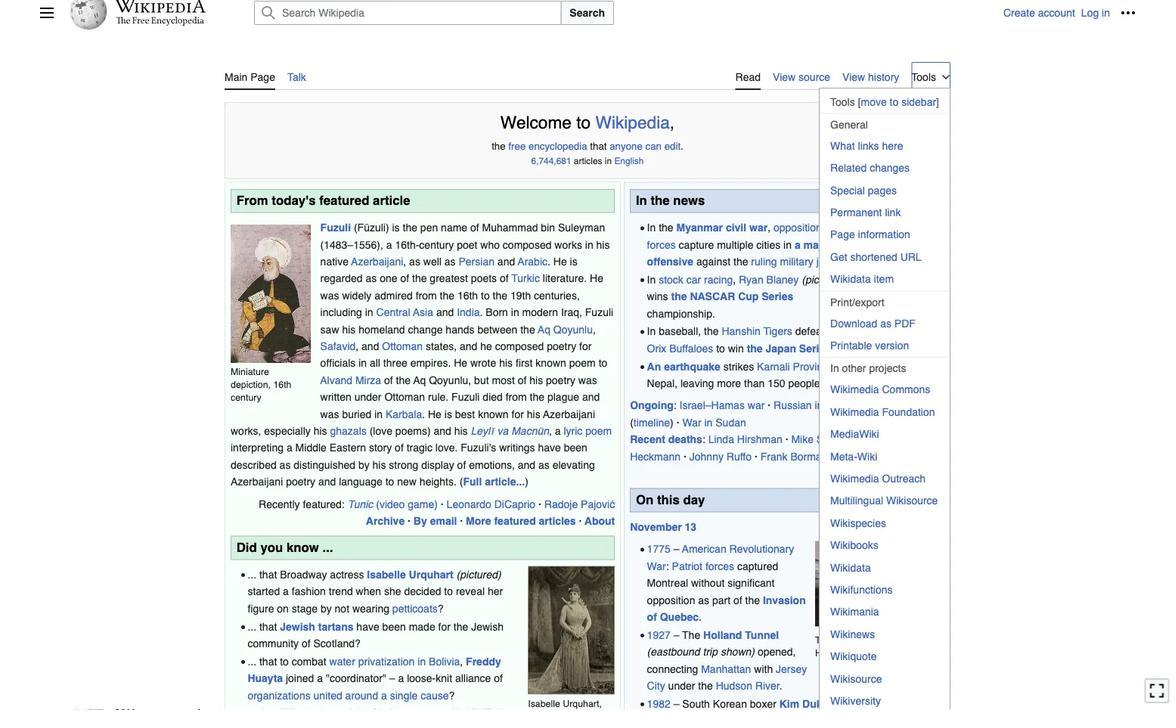 Task type: vqa. For each thing, say whether or not it's contained in the screenshot.
the free encyclopedia that anyone can edit . 6,744,664 articles in English
no



Task type: describe. For each thing, give the bounding box(es) containing it.
a inside ... that  broadway actress isabelle urquhart (pictured) started a fashion trend when she decided to reveal her figure on stage by not wearing
[[283, 586, 289, 598]]

composed inside the ) is the pen name of muhammad bin suleyman (1483–1556), a 16th-century poet who composed works in his native
[[503, 239, 552, 251]]

modern
[[522, 306, 558, 318]]

to down community
[[280, 656, 289, 668]]

poet
[[457, 239, 478, 251]]

turkic link
[[512, 272, 540, 285]]

patriot
[[672, 560, 703, 572]]

as left elevating
[[539, 459, 550, 471]]

composed inside "states, and he composed poetry for officials in all three empires. he wrote his first known poem to alvand mirza"
[[495, 340, 544, 352]]

leonardo
[[447, 498, 492, 510]]

and right the asia
[[436, 306, 454, 318]]

in inside . born in modern iraq, fuzuli saw his homeland change hands between the
[[511, 306, 519, 318]]

of right poets
[[500, 272, 509, 285]]

that for ... that jewish tartans
[[259, 621, 277, 633]]

ukraine
[[869, 400, 905, 412]]

wikimedia commons
[[831, 384, 931, 396]]

a left lyric
[[555, 425, 561, 437]]

1 vertical spatial series
[[799, 342, 831, 354]]

and up love.
[[434, 425, 451, 437]]

native
[[320, 256, 349, 268]]

related changes link
[[820, 157, 950, 178]]

1 horizontal spatial featured
[[494, 515, 536, 527]]

free link
[[509, 140, 526, 152]]

, inside ghazals (love poems) and his leylī va macnūn , a lyric poem interpreting a middle eastern story of tragic love. fuzuli's writings have been described as distinguished by his strong display of emotions, and as elevating azerbaijani poetry and language to new heights. (
[[549, 425, 552, 437]]

0 horizontal spatial featured
[[319, 193, 369, 208]]

the inside have been made for the jewish community of scotland?
[[454, 621, 468, 633]]

to inside ghazals (love poems) and his leylī va macnūn , a lyric poem interpreting a middle eastern story of tragic love. fuzuli's writings have been described as distinguished by his strong display of emotions, and as elevating azerbaijani poetry and language to new heights. (
[[386, 476, 394, 488]]

full article... link
[[463, 476, 525, 488]]

timeline
[[634, 416, 670, 429]]

in inside personal tools navigation
[[1102, 7, 1110, 19]]

and down who
[[498, 256, 515, 268]]

organizations
[[248, 689, 311, 701]]

isabelle urquhart, c. 1892 image
[[528, 566, 615, 695]]

wikidata for wikidata item
[[831, 273, 871, 285]]

by inside ghazals (love poems) and his leylī va macnūn , a lyric poem interpreting a middle eastern story of tragic love. fuzuli's writings have been described as distinguished by his strong display of emotions, and as elevating azerbaijani poetry and language to new heights. (
[[358, 459, 370, 471]]

, nepal, leaving more than 150 people dead.
[[647, 360, 850, 389]]

in inside of the aq qoyunlu, but most of his poetry was written under ottoman rule. fuzuli died from the plague and was buried in
[[375, 408, 383, 420]]

petticoats
[[393, 603, 438, 615]]

a up single
[[398, 672, 404, 685]]

page inside 'link'
[[831, 229, 855, 241]]

from inside literature. he was widely admired from the 16th to the 19th centuries, including in
[[416, 289, 437, 301]]

0 vertical spatial (
[[354, 222, 357, 234]]

of inside russian invasion of ukraine timeline
[[857, 400, 866, 412]]

1 horizontal spatial blaney
[[877, 346, 906, 357]]

invasion of quebec link
[[647, 594, 806, 623]]

printable version link
[[820, 335, 950, 356]]

16th inside miniature depiction, 16th century
[[273, 379, 292, 390]]

a left single
[[381, 689, 387, 701]]

move
[[861, 96, 887, 108]]

2 horizontal spatial :
[[703, 433, 706, 446]]

1 vertical spatial articles
[[539, 515, 576, 527]]

his down the story
[[373, 459, 386, 471]]

ryland
[[837, 450, 870, 462]]

been inside have been made for the jewish community of scotland?
[[382, 621, 406, 633]]

century inside miniature depiction, 16th century
[[231, 392, 261, 403]]

interpreting
[[231, 442, 284, 454]]

pdf
[[895, 317, 916, 329]]

other
[[842, 362, 867, 375]]

display
[[421, 459, 454, 471]]

he for . he is regarded as one of the greatest poets of
[[554, 256, 567, 268]]

wikisource inside multilingual wikisource link
[[887, 495, 938, 507]]

new
[[397, 476, 417, 488]]

0 vertical spatial article
[[373, 193, 410, 208]]

city
[[647, 680, 665, 692]]

to up the free encyclopedia that anyone can edit . 6,744,681 articles in english
[[577, 113, 591, 132]]

recent deaths link
[[630, 433, 703, 446]]

1 horizontal spatial azerbaijani
[[351, 256, 403, 268]]

0 vertical spatial :
[[674, 400, 677, 412]]

to inside "states, and he composed poetry for officials in all three empires. he wrote his first known poem to alvand mirza"
[[599, 357, 608, 369]]

to inside tools move to sidebar
[[890, 96, 899, 108]]

: patriot forces
[[666, 560, 735, 572]]

projects
[[869, 362, 907, 375]]

of down three
[[384, 374, 393, 386]]

and inside "states, and he composed poetry for officials in all three empires. he wrote his first known poem to alvand mirza"
[[460, 340, 478, 352]]

his down best at the bottom of the page
[[454, 425, 468, 437]]

and inside of the aq qoyunlu, but most of his poetry was written under ottoman rule. fuzuli died from the plague and was buried in
[[582, 391, 600, 403]]

significant
[[728, 577, 775, 589]]

middle
[[295, 442, 327, 454]]

1982 link
[[647, 698, 671, 710]]

petticoats link
[[393, 603, 438, 615]]

stock car racing link
[[659, 274, 733, 286]]

the down hanshin tigers 'link'
[[747, 342, 763, 354]]

a up united
[[317, 672, 323, 685]]

english
[[615, 156, 644, 166]]

huayta
[[248, 672, 283, 685]]

get shortened url link
[[820, 246, 950, 267]]

fuzuli inside . born in modern iraq, fuzuli saw his homeland change hands between the
[[585, 306, 614, 318]]

wikispecies link
[[820, 513, 950, 534]]

persian link
[[459, 256, 495, 268]]

nepal,
[[647, 377, 678, 389]]

0 vertical spatial war
[[750, 222, 768, 234]]

in inside the free encyclopedia that anyone can edit . 6,744,681 articles in english
[[605, 156, 612, 166]]

israel–hamas war
[[680, 400, 765, 412]]

in for in other projects
[[831, 362, 839, 375]]

his inside of the aq qoyunlu, but most of his poetry was written under ottoman rule. fuzuli died from the plague and was buried in
[[530, 374, 543, 386]]

ottoman inside aq qoyunlu , safavid , and ottoman
[[382, 340, 423, 352]]

was inside literature. he was widely admired from the 16th to the 19th centuries, including in
[[320, 289, 339, 301]]

american revolutionary war
[[647, 543, 794, 572]]

and down writings
[[518, 459, 536, 471]]

Search search field
[[236, 1, 1004, 25]]

isabelle inside isabelle urquhart,
[[528, 698, 560, 709]]

fuzuli inside of the aq qoyunlu, but most of his poetry was written under ottoman rule. fuzuli died from the plague and was buried in
[[452, 391, 480, 403]]

1 horizontal spatial forces
[[706, 560, 735, 572]]

the up championship.
[[671, 290, 687, 303]]

full article... )
[[463, 476, 529, 488]]

wikimedia commons link
[[820, 379, 950, 400]]

view for view source
[[773, 71, 796, 83]]

well
[[423, 256, 442, 268]]

arabic
[[518, 256, 548, 268]]

india
[[457, 306, 480, 318]]

known inside . he is best known for his azerbaijani works, especially his
[[478, 408, 509, 420]]

in up ruling military junta link
[[784, 239, 792, 251]]

buried
[[342, 408, 372, 420]]

the up buffaloes
[[704, 325, 719, 337]]

known inside "states, and he composed poetry for officials in all three empires. he wrote his first known poem to alvand mirza"
[[536, 357, 566, 369]]

plague
[[548, 391, 579, 403]]

the inside captured montreal without significant opposition as part of the
[[746, 594, 760, 606]]

turkic
[[512, 272, 540, 285]]

as left well
[[409, 256, 421, 268]]

0 horizontal spatial ?
[[438, 603, 444, 615]]

day
[[683, 493, 705, 508]]

1 vertical spatial ryan
[[853, 346, 874, 357]]

trip inside 1927 – the holland tunnel (eastbound trip shown)
[[703, 646, 718, 658]]

. inside . he is best known for his azerbaijani works, especially his
[[422, 408, 425, 420]]

16th inside literature. he was widely admired from the 16th to the 19th centuries, including in
[[458, 289, 478, 301]]

links
[[858, 140, 879, 152]]

the down "in the news"
[[659, 222, 674, 234]]

recent
[[630, 433, 666, 446]]

– for 1775
[[674, 543, 680, 555]]

1 horizontal spatial war
[[683, 416, 702, 429]]

source
[[799, 71, 831, 83]]

isabelle inside ... that  broadway actress isabelle urquhart (pictured) started a fashion trend when she decided to reveal her figure on stage by not wearing
[[367, 569, 406, 581]]

( inside ghazals (love poems) and his leylī va macnūn , a lyric poem interpreting a middle eastern story of tragic love. fuzuli's writings have been described as distinguished by his strong display of emotions, and as elevating azerbaijani poetry and language to new heights. (
[[460, 476, 463, 488]]

personal tools navigation
[[1004, 1, 1141, 25]]

in up orix
[[647, 325, 656, 337]]

in for in stock car racing , ryan blaney (pictured) wins the nascar cup series championship. in baseball, the hanshin tigers defeat the orix buffaloes to win the japan series .
[[647, 274, 656, 286]]

0 vertical spatial fuzuli
[[320, 222, 351, 234]]

south
[[683, 698, 710, 710]]

his up 'macnūn' on the bottom of page
[[527, 408, 541, 420]]

lyric
[[564, 425, 583, 437]]

leylī
[[471, 425, 494, 437]]

... for ... that jewish tartans
[[248, 621, 256, 633]]

aq inside of the aq qoyunlu, but most of his poetry was written under ottoman rule. fuzuli died from the plague and was buried in
[[413, 374, 426, 386]]

the inside the ) is the pen name of muhammad bin suleyman (1483–1556), a 16th-century poet who composed works in his native
[[403, 222, 418, 234]]

made
[[409, 621, 435, 633]]

from
[[237, 193, 268, 208]]

opposition inside opposition forces
[[774, 222, 822, 234]]

strikes
[[724, 360, 754, 372]]

the inside . he is regarded as one of the greatest poets of
[[412, 272, 427, 285]]

view history link
[[843, 62, 900, 89]]

under inside of the aq qoyunlu, but most of his poetry was written under ottoman rule. fuzuli died from the plague and was buried in
[[355, 391, 382, 403]]

his inside "states, and he composed poetry for officials in all three empires. he wrote his first known poem to alvand mirza"
[[499, 357, 513, 369]]

encyclopedia
[[529, 140, 587, 152]]

his inside the ) is the pen name of muhammad bin suleyman (1483–1556), a 16th-century poet who composed works in his native
[[597, 239, 610, 251]]

the up the printable
[[828, 325, 843, 337]]

0 horizontal spatial :
[[666, 560, 669, 572]]

. up wikidata item
[[840, 256, 843, 268]]

and down 'distinguished'
[[318, 476, 336, 488]]

6,744,681
[[531, 156, 572, 166]]

poem inside ghazals (love poems) and his leylī va macnūn , a lyric poem interpreting a middle eastern story of tragic love. fuzuli's writings have been described as distinguished by his strong display of emotions, and as elevating azerbaijani poetry and language to new heights. (
[[586, 425, 612, 437]]

officials
[[320, 357, 356, 369]]

without
[[691, 577, 725, 589]]

as inside . he is regarded as one of the greatest poets of
[[366, 272, 377, 285]]

empires.
[[410, 357, 451, 369]]

fuzuli ( füzuli
[[320, 222, 386, 234]]

trip inside the eastbound trip of the holland tunnel
[[880, 635, 894, 646]]

leaving
[[681, 377, 714, 389]]

is inside the ) is the pen name of muhammad bin suleyman (1483–1556), a 16th-century poet who composed works in his native
[[392, 222, 400, 234]]

the down three
[[396, 374, 411, 386]]

tunnel inside the eastbound trip of the holland tunnel
[[850, 648, 878, 659]]

. he is best known for his azerbaijani works, especially his
[[231, 408, 595, 437]]

. he is regarded as one of the greatest poets of
[[320, 256, 578, 285]]

freddy huayta link
[[248, 656, 501, 685]]

– for 1982
[[674, 698, 680, 710]]

fashion
[[292, 586, 326, 598]]

poetry inside of the aq qoyunlu, but most of his poetry was written under ottoman rule. fuzuli died from the plague and was buried in
[[546, 374, 576, 386]]

hirshman
[[737, 433, 783, 446]]

of inside the eastbound trip of the holland tunnel
[[896, 635, 904, 646]]

by inside ... that  broadway actress isabelle urquhart (pictured) started a fashion trend when she decided to reveal her figure on stage by not wearing
[[321, 603, 332, 615]]

the inside . born in modern iraq, fuzuli saw his homeland change hands between the
[[521, 323, 535, 335]]

the inside the eastbound trip of the holland tunnel
[[907, 635, 920, 646]]

ryan blaney in may 2023 image
[[853, 221, 945, 342]]

1 horizontal spatial )
[[525, 476, 529, 488]]

civil
[[726, 222, 747, 234]]

radoje pajović link
[[545, 498, 615, 510]]

to inside ... that  broadway actress isabelle urquhart (pictured) started a fashion trend when she decided to reveal her figure on stage by not wearing
[[444, 586, 453, 598]]

a down especially
[[287, 442, 293, 454]]

heckmann
[[630, 450, 681, 462]]

community
[[248, 638, 299, 650]]

the down multiple
[[734, 256, 748, 268]]

junta
[[817, 256, 840, 268]]

river
[[756, 680, 780, 692]]

1 vertical spatial war
[[748, 400, 765, 412]]

stage
[[292, 603, 318, 615]]

most
[[492, 374, 515, 386]]

in down israel–hamas
[[705, 416, 713, 429]]

reveal
[[456, 586, 485, 598]]

the left plague
[[530, 391, 545, 403]]

what
[[831, 140, 855, 152]]

. up 1927 – the holland tunnel (eastbound trip shown)
[[699, 611, 702, 623]]

(pictured) inside ... that  broadway actress isabelle urquhart (pictured) started a fashion trend when she decided to reveal her figure on stage by not wearing
[[457, 569, 501, 581]]

1927
[[647, 629, 671, 641]]

forces inside opposition forces
[[647, 239, 676, 251]]

tunnel inside 1927 – the holland tunnel (eastbound trip shown)
[[745, 629, 779, 641]]

for for poetry
[[579, 340, 592, 352]]

of down the first
[[518, 374, 527, 386]]

an earthquake strikes karnali province
[[647, 360, 834, 372]]

poetry inside "states, and he composed poetry for officials in all three empires. he wrote his first known poem to alvand mirza"
[[547, 340, 577, 352]]

aq inside aq qoyunlu , safavid , and ottoman
[[538, 323, 551, 335]]

wikipedia image
[[115, 0, 206, 13]]

she
[[384, 586, 401, 598]]

widely
[[342, 289, 372, 301]]

. up 1982 – south korean boxer kim duk-koo suffered fatal
[[780, 680, 783, 692]]

1 vertical spatial was
[[579, 374, 597, 386]]

nominate an article link
[[847, 467, 945, 479]]

url
[[901, 251, 922, 263]]

have inside ghazals (love poems) and his leylī va macnūn , a lyric poem interpreting a middle eastern story of tragic love. fuzuli's writings have been described as distinguished by his strong display of emotions, and as elevating azerbaijani poetry and language to new heights. (
[[538, 442, 561, 454]]

as up greatest
[[445, 256, 456, 268]]

recently featured:
[[259, 498, 348, 510]]

of inside the joined a "coordinator" – a loose-knit alliance of organizations united around a single cause ?
[[494, 672, 503, 685]]

american
[[682, 543, 727, 555]]

is for azerbaijani
[[445, 408, 452, 420]]

the up south
[[698, 680, 713, 692]]

general
[[831, 118, 868, 131]]

poetry inside ghazals (love poems) and his leylī va macnūn , a lyric poem interpreting a middle eastern story of tragic love. fuzuli's writings have been described as distinguished by his strong display of emotions, and as elevating azerbaijani poetry and language to new heights. (
[[286, 476, 315, 488]]

his inside . born in modern iraq, fuzuli saw his homeland change hands between the
[[342, 323, 356, 335]]

for inside have been made for the jewish community of scotland?
[[438, 621, 451, 633]]

you
[[261, 540, 283, 555]]

that inside the free encyclopedia that anyone can edit . 6,744,681 articles in english
[[590, 140, 607, 152]]



Task type: locate. For each thing, give the bounding box(es) containing it.
special pages link
[[820, 180, 950, 201]]

of right one
[[401, 272, 409, 285]]

(pictured) inside in stock car racing , ryan blaney (pictured) wins the nascar cup series championship. in baseball, the hanshin tigers defeat the orix buffaloes to win the japan series .
[[802, 274, 847, 286]]

name
[[441, 222, 468, 234]]

1 horizontal spatial trip
[[880, 635, 894, 646]]

the left news
[[651, 193, 670, 208]]

0 horizontal spatial wikisource
[[831, 673, 882, 685]]

0 horizontal spatial jewish
[[280, 621, 315, 633]]

(1483–1556),
[[320, 239, 383, 251]]

blaney down ruling military junta link
[[767, 274, 799, 286]]

alliance
[[455, 672, 491, 685]]

wikisource inside wikisource link
[[831, 673, 882, 685]]

here
[[882, 140, 904, 152]]

0 horizontal spatial tunnel
[[745, 629, 779, 641]]

1 – from the top
[[674, 543, 680, 555]]

opposition up major
[[774, 222, 822, 234]]

0 vertical spatial holland
[[704, 629, 742, 641]]

in inside "states, and he composed poetry for officials in all three empires. he wrote his first known poem to alvand mirza"
[[359, 357, 367, 369]]

against
[[697, 256, 731, 268]]

qoyunlu
[[554, 323, 593, 335]]

1 vertical spatial page
[[831, 229, 855, 241]]

(pictured) up reveal on the left of page
[[457, 569, 501, 581]]

0 vertical spatial been
[[564, 442, 588, 454]]

to left reveal on the left of page
[[444, 586, 453, 598]]

of inside invasion of quebec
[[647, 611, 657, 623]]

in for in the news
[[636, 193, 647, 208]]

0 horizontal spatial fuzuli
[[320, 222, 351, 234]]

poem inside "states, and he composed poetry for officials in all three empires. he wrote his first known poem to alvand mirza"
[[569, 357, 596, 369]]

poetry up plague
[[546, 374, 576, 386]]

in down 19th on the top left of page
[[511, 306, 519, 318]]

and left he
[[460, 340, 478, 352]]

that up huayta
[[259, 656, 277, 668]]

1 vertical spatial known
[[478, 408, 509, 420]]

. up "literature."
[[548, 256, 551, 268]]

in left the all
[[359, 357, 367, 369]]

the down significant
[[746, 594, 760, 606]]

he up the qoyunlu,
[[454, 357, 468, 369]]

2 horizontal spatial fuzuli
[[585, 306, 614, 318]]

1 vertical spatial for
[[512, 408, 524, 420]]

0 vertical spatial wikisource
[[887, 495, 938, 507]]

0 vertical spatial opposition
[[774, 222, 822, 234]]

wikisource down outreach
[[887, 495, 938, 507]]

1 horizontal spatial been
[[564, 442, 588, 454]]

wikimedia down other
[[831, 384, 879, 396]]

that inside ... that  broadway actress isabelle urquhart (pictured) started a fashion trend when she decided to reveal her figure on stage by not wearing
[[259, 569, 277, 581]]

leonardo dicaprio
[[447, 498, 536, 510]]

for inside "states, and he composed poetry for officials in all three empires. he wrote his first known poem to alvand mirza"
[[579, 340, 592, 352]]

central asia link
[[376, 306, 433, 318]]

1 vertical spatial holland
[[815, 648, 847, 659]]

menu image
[[39, 5, 54, 20]]

outreach
[[882, 473, 926, 485]]

1 vertical spatial ?
[[449, 689, 455, 701]]

ottoman inside of the aq qoyunlu, but most of his poetry was written under ottoman rule. fuzuli died from the plague and was buried in
[[385, 391, 425, 403]]

duk-
[[803, 698, 826, 710]]

0 horizontal spatial opposition
[[647, 594, 696, 606]]

for down qoyunlu at the top of the page
[[579, 340, 592, 352]]

alvand
[[320, 374, 353, 386]]

0 vertical spatial known
[[536, 357, 566, 369]]

1 vertical spatial article
[[914, 467, 945, 479]]

war up deaths
[[683, 416, 702, 429]]

1 horizontal spatial is
[[445, 408, 452, 420]]

2 ... from the top
[[248, 621, 256, 633]]

3 ... from the top
[[248, 656, 256, 668]]

1 horizontal spatial tunnel
[[850, 648, 878, 659]]

have down 'macnūn' on the bottom of page
[[538, 442, 561, 454]]

tigers
[[764, 325, 793, 337]]

works,
[[231, 425, 261, 437]]

0 vertical spatial )
[[386, 222, 389, 234]]

joined
[[286, 672, 314, 685]]

page information link
[[820, 224, 950, 245]]

wikidata for wikidata
[[831, 562, 871, 574]]

log in and more options image
[[1121, 5, 1136, 20]]

century down depiction,
[[231, 392, 261, 403]]

manhattan link
[[701, 663, 751, 675]]

0 vertical spatial ...
[[248, 569, 256, 581]]

download as pdf
[[831, 317, 916, 329]]

johnny
[[690, 450, 724, 462]]

2 vertical spatial azerbaijani
[[231, 476, 283, 488]]

view for view history
[[843, 71, 866, 83]]

1 ... from the top
[[248, 569, 256, 581]]

2 – from the top
[[674, 629, 680, 641]]

the up 16th- at the left top of page
[[403, 222, 418, 234]]

1 vertical spatial (
[[460, 476, 463, 488]]

: up 'montreal'
[[666, 560, 669, 572]]

stock
[[659, 274, 684, 286]]

0 horizontal spatial series
[[762, 290, 794, 303]]

by up language
[[358, 459, 370, 471]]

1 vertical spatial under
[[668, 680, 696, 692]]

) inside the ) is the pen name of muhammad bin suleyman (1483–1556), a 16th-century poet who composed works in his native
[[386, 222, 389, 234]]

a inside a major offensive
[[795, 239, 801, 251]]

featured up fuzuli ( füzuli
[[319, 193, 369, 208]]

a inside the ) is the pen name of muhammad bin suleyman (1483–1556), a 16th-century poet who composed works in his native
[[386, 239, 392, 251]]

under
[[355, 391, 382, 403], [668, 680, 696, 692]]

. up province
[[831, 342, 834, 354]]

privatization
[[358, 656, 415, 668]]

0 horizontal spatial known
[[478, 408, 509, 420]]

karnali
[[757, 360, 790, 372]]

... for ... that  broadway actress isabelle urquhart (pictured) started a fashion trend when she decided to reveal her figure on stage by not wearing
[[248, 569, 256, 581]]

1 vertical spatial ...
[[248, 621, 256, 633]]

the inside 1927 – the holland tunnel (eastbound trip shown)
[[682, 629, 701, 641]]

0 horizontal spatial century
[[231, 392, 261, 403]]

mike shuster link
[[792, 433, 853, 446]]

. inside in stock car racing , ryan blaney (pictured) wins the nascar cup series championship. in baseball, the hanshin tigers defeat the orix buffaloes to win the japan series .
[[831, 342, 834, 354]]

0 vertical spatial from
[[416, 289, 437, 301]]

a up military
[[795, 239, 801, 251]]

0 vertical spatial by
[[358, 459, 370, 471]]

16th right depiction,
[[273, 379, 292, 390]]

1 vertical spatial :
[[703, 433, 706, 446]]

fuzuli up (1483–1556),
[[320, 222, 351, 234]]

1 horizontal spatial ?
[[449, 689, 455, 701]]

that for ... that  broadway actress isabelle urquhart (pictured) started a fashion trend when she decided to reveal her figure on stage by not wearing
[[259, 569, 277, 581]]

) is the pen name of muhammad bin suleyman (1483–1556), a 16th-century poet who composed works in his native
[[320, 222, 610, 268]]

of up strong
[[395, 442, 404, 454]]

2 view from the left
[[843, 71, 866, 83]]

1 vertical spatial ottoman
[[385, 391, 425, 403]]

for for known
[[512, 408, 524, 420]]

0 horizontal spatial war
[[647, 560, 666, 572]]

– for 1927
[[674, 629, 680, 641]]

ottoman up three
[[382, 340, 423, 352]]

azerbaijani inside . he is best known for his azerbaijani works, especially his
[[543, 408, 595, 420]]

featured down dicaprio
[[494, 515, 536, 527]]

ghazals (love poems) and his leylī va macnūn , a lyric poem interpreting a middle eastern story of tragic love. fuzuli's writings have been described as distinguished by his strong display of emotions, and as elevating azerbaijani poetry and language to new heights. (
[[231, 425, 612, 488]]

in inside the ) is the pen name of muhammad bin suleyman (1483–1556), a 16th-century poet who composed works in his native
[[585, 239, 594, 251]]

holland inside the eastbound trip of the holland tunnel
[[815, 648, 847, 659]]

from today's featured article
[[237, 193, 410, 208]]

1 vertical spatial tools
[[831, 96, 855, 108]]

as down without
[[698, 594, 710, 606]]

1 horizontal spatial holland
[[815, 648, 847, 659]]

under down connecting on the bottom right of the page
[[668, 680, 696, 692]]

2 wikidata from the top
[[831, 562, 871, 574]]

1 vertical spatial )
[[525, 476, 529, 488]]

2 horizontal spatial is
[[570, 256, 578, 268]]

and inside aq qoyunlu , safavid , and ottoman
[[362, 340, 379, 352]]

articles inside the free encyclopedia that anyone can edit . 6,744,681 articles in english
[[574, 156, 603, 166]]

that for ... that to combat water privatization in bolivia ,
[[259, 656, 277, 668]]

tools for tools
[[912, 71, 937, 83]]

1 view from the left
[[773, 71, 796, 83]]

main content containing welcome to
[[219, 56, 957, 710]]

poets
[[471, 272, 497, 285]]

love.
[[436, 442, 458, 454]]

create account link
[[1004, 7, 1076, 19]]

. inside . he is regarded as one of the greatest poets of
[[548, 256, 551, 268]]

1 vertical spatial by
[[321, 603, 332, 615]]

1 vertical spatial century
[[231, 392, 261, 403]]

from down most
[[506, 391, 527, 403]]

harald heckmann
[[630, 433, 893, 462]]

the free encyclopedia image
[[116, 17, 205, 26]]

in stock car racing , ryan blaney (pictured) wins the nascar cup series championship. in baseball, the hanshin tigers defeat the orix buffaloes to win the japan series .
[[647, 274, 847, 354]]

in right log
[[1102, 7, 1110, 19]]

ryan up in other projects on the bottom of page
[[853, 346, 874, 357]]

as right the described on the left
[[280, 459, 291, 471]]

of down love.
[[457, 459, 466, 471]]

is down works
[[570, 256, 578, 268]]

1 jewish from the left
[[280, 621, 315, 633]]

wikimedia outreach link
[[820, 468, 950, 489]]

meta-wiki link
[[820, 446, 950, 467]]

tools up sidebar
[[912, 71, 937, 83]]

1 wikimedia from the top
[[831, 384, 879, 396]]

6,744,681 link
[[531, 156, 572, 166]]

1 horizontal spatial :
[[674, 400, 677, 412]]

the up born
[[493, 289, 508, 301]]

russian invasion of ukraine timeline
[[634, 400, 905, 429]]

macnūn
[[512, 425, 549, 437]]

an
[[647, 360, 661, 372]]

download
[[831, 317, 878, 329]]

recently
[[259, 498, 300, 510]]

1 horizontal spatial fuzuli
[[452, 391, 480, 403]]

1 vertical spatial tunnel
[[850, 648, 878, 659]]

mike shuster
[[792, 433, 853, 446]]

1 vertical spatial featured
[[494, 515, 536, 527]]

wikidata
[[831, 273, 871, 285], [831, 562, 871, 574]]

opposition inside captured montreal without significant opposition as part of the
[[647, 594, 696, 606]]

(pictured) down junta on the right of page
[[802, 274, 847, 286]]

from up central asia and india
[[416, 289, 437, 301]]

(
[[354, 222, 357, 234], [460, 476, 463, 488]]

1 vertical spatial –
[[674, 629, 680, 641]]

earthquake
[[664, 360, 721, 372]]

he inside literature. he was widely admired from the 16th to the 19th centuries, including in
[[590, 272, 604, 285]]

isabelle up she
[[367, 569, 406, 581]]

composed up arabic
[[503, 239, 552, 251]]

been inside ghazals (love poems) and his leylī va macnūn , a lyric poem interpreting a middle eastern story of tragic love. fuzuli's writings have been described as distinguished by his strong display of emotions, and as elevating azerbaijani poetry and language to new heights. (
[[564, 442, 588, 454]]

for
[[579, 340, 592, 352], [512, 408, 524, 420], [438, 621, 451, 633]]

1 vertical spatial wikisource
[[831, 673, 882, 685]]

special
[[831, 184, 865, 196]]

war down 1775 link
[[647, 560, 666, 572]]

wikisource
[[887, 495, 938, 507], [831, 673, 882, 685]]

0 vertical spatial featured
[[319, 193, 369, 208]]

0 vertical spatial have
[[538, 442, 561, 454]]

1 horizontal spatial under
[[668, 680, 696, 692]]

2 jewish from the left
[[471, 621, 504, 633]]

0 vertical spatial tunnel
[[745, 629, 779, 641]]

1 horizontal spatial wikisource
[[887, 495, 938, 507]]

composed up the first
[[495, 340, 544, 352]]

was up including
[[320, 289, 339, 301]]

0 vertical spatial ryan
[[739, 274, 764, 286]]

azerbaijani inside ghazals (love poems) and his leylī va macnūn , a lyric poem interpreting a middle eastern story of tragic love. fuzuli's writings have been described as distinguished by his strong display of emotions, and as elevating azerbaijani poetry and language to new heights. (
[[231, 476, 283, 488]]

war down than
[[748, 400, 765, 412]]

of inside the ) is the pen name of muhammad bin suleyman (1483–1556), a 16th-century poet who composed works in his native
[[471, 222, 479, 234]]

trip up 'manhattan' at the right of page
[[703, 646, 718, 658]]

that up "started"
[[259, 569, 277, 581]]

he for literature. he was widely admired from the 16th to the 19th centuries, including in
[[590, 272, 604, 285]]

articles down encyclopedia link
[[574, 156, 603, 166]]

0 horizontal spatial (pictured)
[[457, 569, 501, 581]]

war inside american revolutionary war
[[647, 560, 666, 572]]

johnny ruffo link
[[690, 450, 752, 462]]

0 horizontal spatial )
[[386, 222, 389, 234]]

the inside the eastbound trip of the holland tunnel
[[815, 635, 832, 646]]

1 vertical spatial have
[[357, 621, 380, 633]]

multilingual wikisource link
[[820, 490, 950, 511]]

frank
[[761, 450, 788, 462]]

opened, connecting
[[647, 646, 796, 675]]

1 horizontal spatial by
[[358, 459, 370, 471]]

information
[[858, 229, 911, 241]]

change
[[408, 323, 443, 335]]

page up get
[[831, 229, 855, 241]]

have inside have been made for the jewish community of scotland?
[[357, 621, 380, 633]]

buffaloes
[[670, 342, 714, 354]]

of up poet
[[471, 222, 479, 234]]

0 horizontal spatial isabelle
[[367, 569, 406, 581]]

to inside literature. he was widely admired from the 16th to the 19th centuries, including in
[[481, 289, 490, 301]]

1 horizontal spatial series
[[799, 342, 831, 354]]

holland inside 1927 – the holland tunnel (eastbound trip shown)
[[704, 629, 742, 641]]

to right move
[[890, 96, 899, 108]]

wikisource link
[[820, 668, 950, 689]]

2 wikimedia from the top
[[831, 406, 879, 418]]

water
[[329, 656, 355, 668]]

from inside of the aq qoyunlu, but most of his poetry was written under ottoman rule. fuzuli died from the plague and was buried in
[[506, 391, 527, 403]]

2 vertical spatial was
[[320, 408, 339, 420]]

century inside the ) is the pen name of muhammad bin suleyman (1483–1556), a 16th-century poet who composed works in his native
[[419, 239, 454, 251]]

article right an
[[914, 467, 945, 479]]

from
[[416, 289, 437, 301], [506, 391, 527, 403]]

1 horizontal spatial 16th
[[458, 289, 478, 301]]

1 vertical spatial opposition
[[647, 594, 696, 606]]

ryan inside in stock car racing , ryan blaney (pictured) wins the nascar cup series championship. in baseball, the hanshin tigers defeat the orix buffaloes to win the japan series .
[[739, 274, 764, 286]]

1 vertical spatial forces
[[706, 560, 735, 572]]

around
[[345, 689, 378, 701]]

pages
[[868, 184, 897, 196]]

... for ... that to combat water privatization in bolivia ,
[[248, 656, 256, 668]]

1 horizontal spatial opposition
[[774, 222, 822, 234]]

of inside have been made for the jewish community of scotland?
[[302, 638, 311, 650]]

fullscreen image
[[1150, 683, 1165, 699]]

tunnel up "opened,"
[[745, 629, 779, 641]]

1 horizontal spatial isabelle
[[528, 698, 560, 709]]

? down decided
[[438, 603, 444, 615]]

0 vertical spatial forces
[[647, 239, 676, 251]]

known right the first
[[536, 357, 566, 369]]

? down knit
[[449, 689, 455, 701]]

0 vertical spatial century
[[419, 239, 454, 251]]

in for in the myanmar civil war ,
[[647, 222, 656, 234]]

not
[[335, 603, 350, 615]]

under down the mirza
[[355, 391, 382, 403]]

3 wikimedia from the top
[[831, 473, 879, 485]]

the eastbound trip of the holland tunnel
[[815, 635, 920, 659]]

that up community
[[259, 621, 277, 633]]

by left not at the bottom
[[321, 603, 332, 615]]

0 horizontal spatial page
[[251, 71, 275, 83]]

1 vertical spatial blaney
[[877, 346, 906, 357]]

) up dicaprio
[[525, 476, 529, 488]]

he inside "states, and he composed poetry for officials in all three empires. he wrote his first known poem to alvand mirza"
[[454, 357, 468, 369]]

16th up india
[[458, 289, 478, 301]]

cup
[[738, 290, 759, 303]]

blaney
[[767, 274, 799, 286], [877, 346, 906, 357]]

0 vertical spatial poetry
[[547, 340, 577, 352]]

as left pdf
[[881, 317, 892, 329]]

wikiquote
[[831, 650, 877, 663]]

language
[[339, 476, 383, 488]]

fuzuli link
[[320, 222, 351, 234]]

azerbaijani up lyric
[[543, 408, 595, 420]]

the down the quebec
[[682, 629, 701, 641]]

known
[[536, 357, 566, 369], [478, 408, 509, 420]]

, inside in stock car racing , ryan blaney (pictured) wins the nascar cup series championship. in baseball, the hanshin tigers defeat the orix buffaloes to win the japan series .
[[733, 274, 736, 286]]

? inside the joined a "coordinator" – a loose-knit alliance of organizations united around a single cause ?
[[449, 689, 455, 701]]

is inside . he is best known for his azerbaijani works, especially his
[[445, 408, 452, 420]]

16th
[[458, 289, 478, 301], [273, 379, 292, 390]]

bin
[[541, 222, 555, 234]]

jewish down the stage
[[280, 621, 315, 633]]

writings
[[499, 442, 535, 454]]

arabic link
[[518, 256, 548, 268]]

0 vertical spatial azerbaijani
[[351, 256, 403, 268]]

va
[[497, 425, 509, 437]]

war in sudan link
[[683, 416, 746, 429]]

to down poets
[[481, 289, 490, 301]]

of inside captured montreal without significant opposition as part of the
[[734, 594, 743, 606]]

he inside . he is regarded as one of the greatest poets of
[[554, 256, 567, 268]]

in inside literature. he was widely admired from the 16th to the 19th centuries, including in
[[365, 306, 373, 318]]

1 horizontal spatial from
[[506, 391, 527, 403]]

Search Wikipedia search field
[[254, 1, 562, 25]]

to inside in stock car racing , ryan blaney (pictured) wins the nascar cup series championship. in baseball, the hanshin tigers defeat the orix buffaloes to win the japan series .
[[716, 342, 725, 354]]

the down reveal on the left of page
[[454, 621, 468, 633]]

related changes
[[831, 162, 910, 174]]

... inside ... that  broadway actress isabelle urquhart (pictured) started a fashion trend when she decided to reveal her figure on stage by not wearing
[[248, 569, 256, 581]]

0 horizontal spatial is
[[392, 222, 400, 234]]

( up (1483–1556),
[[354, 222, 357, 234]]

mediawiki
[[831, 428, 879, 440]]

1 horizontal spatial known
[[536, 357, 566, 369]]

0 vertical spatial tools
[[912, 71, 937, 83]]

0 vertical spatial was
[[320, 289, 339, 301]]

as inside captured montreal without significant opposition as part of the
[[698, 594, 710, 606]]

in up the loose-
[[418, 656, 426, 668]]

blaney inside in stock car racing , ryan blaney (pictured) wins the nascar cup series championship. in baseball, the hanshin tigers defeat the orix buffaloes to win the japan series .
[[767, 274, 799, 286]]

0 horizontal spatial (
[[354, 222, 357, 234]]

) up azerbaijani link
[[386, 222, 389, 234]]

in up 'dead.'
[[831, 362, 839, 375]]

he for . he is best known for his azerbaijani works, especially his
[[428, 408, 442, 420]]

what links here link
[[820, 135, 950, 156]]

2 horizontal spatial azerbaijani
[[543, 408, 595, 420]]

azerbaijani
[[351, 256, 403, 268], [543, 408, 595, 420], [231, 476, 283, 488]]

, inside , nepal, leaving more than 150 people dead.
[[834, 360, 837, 372]]

and right plague
[[582, 391, 600, 403]]

tools for tools move to sidebar
[[831, 96, 855, 108]]

page right main
[[251, 71, 275, 83]]

0 horizontal spatial 16th
[[273, 379, 292, 390]]

0 vertical spatial war
[[683, 416, 702, 429]]

mediawiki link
[[820, 424, 950, 445]]

the down greatest
[[440, 289, 455, 301]]

1 horizontal spatial (
[[460, 476, 463, 488]]

a left 16th- at the left top of page
[[386, 239, 392, 251]]

decided
[[404, 586, 441, 598]]

1982
[[647, 698, 671, 710]]

wikimedia for wikimedia outreach
[[831, 473, 879, 485]]

0 vertical spatial composed
[[503, 239, 552, 251]]

muhammad
[[482, 222, 538, 234]]

wikimedia for wikimedia foundation
[[831, 406, 879, 418]]

0 horizontal spatial tools
[[831, 96, 855, 108]]

. inside . born in modern iraq, fuzuli saw his homeland change hands between the
[[480, 306, 483, 318]]

0 vertical spatial isabelle
[[367, 569, 406, 581]]

the inside the free encyclopedia that anyone can edit . 6,744,681 articles in english
[[492, 140, 506, 152]]

to left the win on the top right of page
[[716, 342, 725, 354]]

wikimedia for wikimedia commons
[[831, 384, 879, 396]]

1 vertical spatial azerbaijani
[[543, 408, 595, 420]]

ongoing link
[[630, 400, 674, 412]]

all
[[370, 357, 380, 369]]

holland down eastbound in the bottom right of the page
[[815, 648, 847, 659]]

main content
[[219, 56, 957, 710]]

tools
[[912, 71, 937, 83], [831, 96, 855, 108]]

0 horizontal spatial ryan
[[739, 274, 764, 286]]

0 horizontal spatial azerbaijani
[[231, 476, 283, 488]]

wikinews link
[[820, 624, 950, 645]]

and up the all
[[362, 340, 379, 352]]

miniature depiction, 16th century image
[[231, 225, 311, 363]]

view left history
[[843, 71, 866, 83]]

3 – from the top
[[674, 698, 680, 710]]

jewish inside have been made for the jewish community of scotland?
[[471, 621, 504, 633]]

wikidata up print/export at right
[[831, 273, 871, 285]]

article up 'füzuli'
[[373, 193, 410, 208]]

montreal
[[647, 577, 688, 589]]

the left free
[[492, 140, 506, 152]]

is for the
[[570, 256, 578, 268]]

0 vertical spatial wikidata
[[831, 273, 871, 285]]

been down petticoats
[[382, 621, 406, 633]]

0 horizontal spatial for
[[438, 621, 451, 633]]

. inside the free encyclopedia that anyone can edit . 6,744,681 articles in english
[[681, 140, 684, 152]]

wikispecies
[[831, 517, 887, 529]]

– inside 1927 – the holland tunnel (eastbound trip shown)
[[674, 629, 680, 641]]

1 wikidata from the top
[[831, 273, 871, 285]]

his up middle
[[314, 425, 327, 437]]

nominate
[[847, 467, 895, 479]]

opposition down 'montreal'
[[647, 594, 696, 606]]

edit
[[665, 140, 681, 152]]



